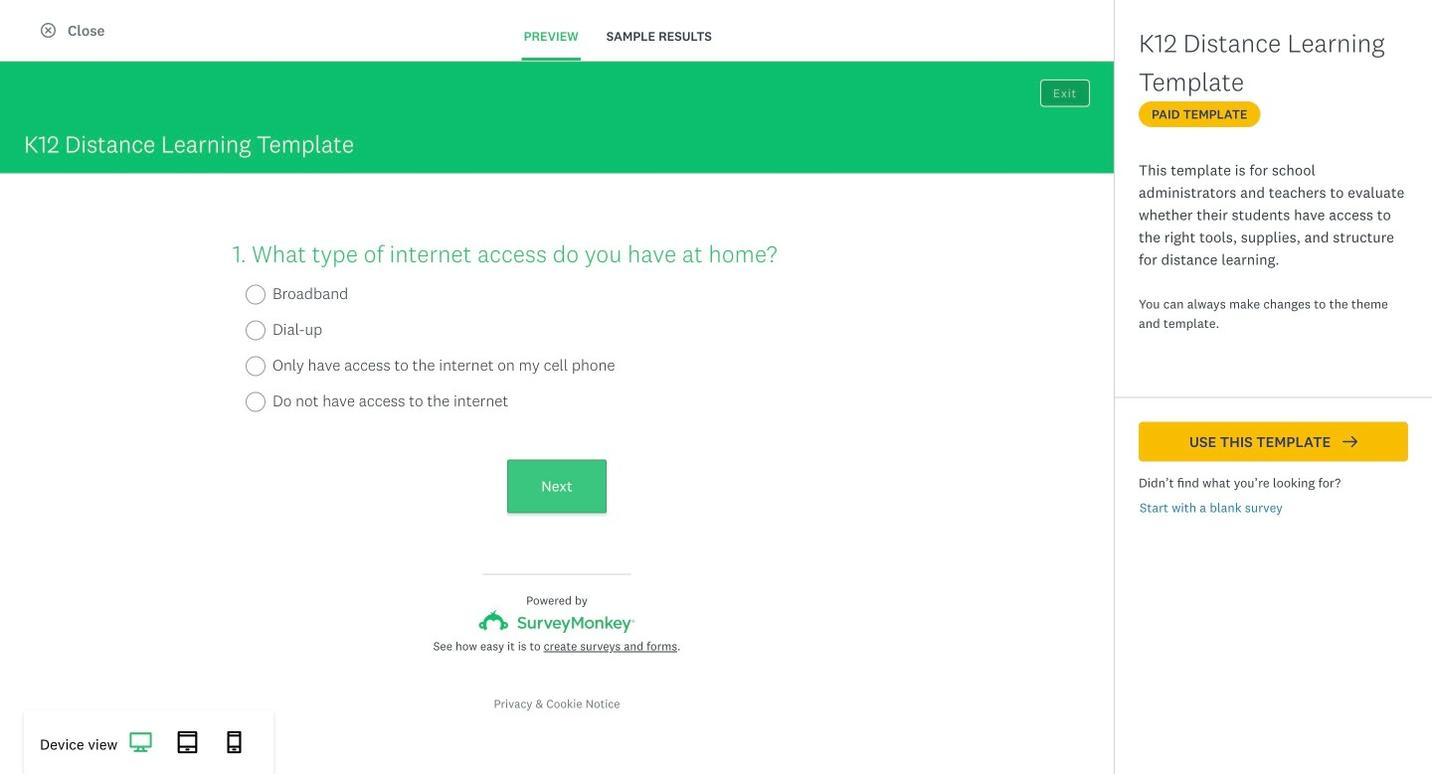 Task type: describe. For each thing, give the bounding box(es) containing it.
xcircle image
[[41, 23, 56, 38]]

professional event feedback template image
[[492, 538, 729, 694]]

grid image
[[1206, 187, 1221, 202]]

1 svg image from the left
[[176, 732, 199, 754]]

svg image
[[130, 732, 152, 754]]

surveymonkey-paradigm belonging and inclusion template image
[[763, 232, 999, 388]]

k12 distance learning template image
[[491, 232, 730, 388]]

help icon image
[[1237, 12, 1261, 36]]

2 brand logo image from the top
[[24, 12, 56, 36]]



Task type: vqa. For each thing, say whether or not it's contained in the screenshot.
Language dropdown image
no



Task type: locate. For each thing, give the bounding box(es) containing it.
detailed health check template image
[[1033, 232, 1270, 388]]

arrowright image
[[1343, 435, 1358, 450]]

0 horizontal spatial svg image
[[176, 732, 199, 754]]

svg image
[[176, 732, 199, 754], [223, 732, 246, 754]]

textboxmultiple image
[[1255, 187, 1270, 202]]

1 horizontal spatial svg image
[[223, 732, 246, 754]]

lock image
[[705, 241, 720, 256]]

1 brand logo image from the top
[[24, 8, 56, 40]]

lock image
[[1246, 241, 1261, 256]]

Search templates field
[[1164, 81, 1399, 118]]

event planning template image
[[1033, 538, 1270, 694]]

search image
[[1149, 93, 1164, 108]]

2 svg image from the left
[[223, 732, 246, 754]]

tab list
[[498, 14, 738, 60]]

notification center icon image
[[1181, 12, 1205, 36]]

products icon image
[[1125, 12, 1149, 36], [1125, 12, 1149, 36]]

brand logo image
[[24, 8, 56, 40], [24, 12, 56, 36]]



